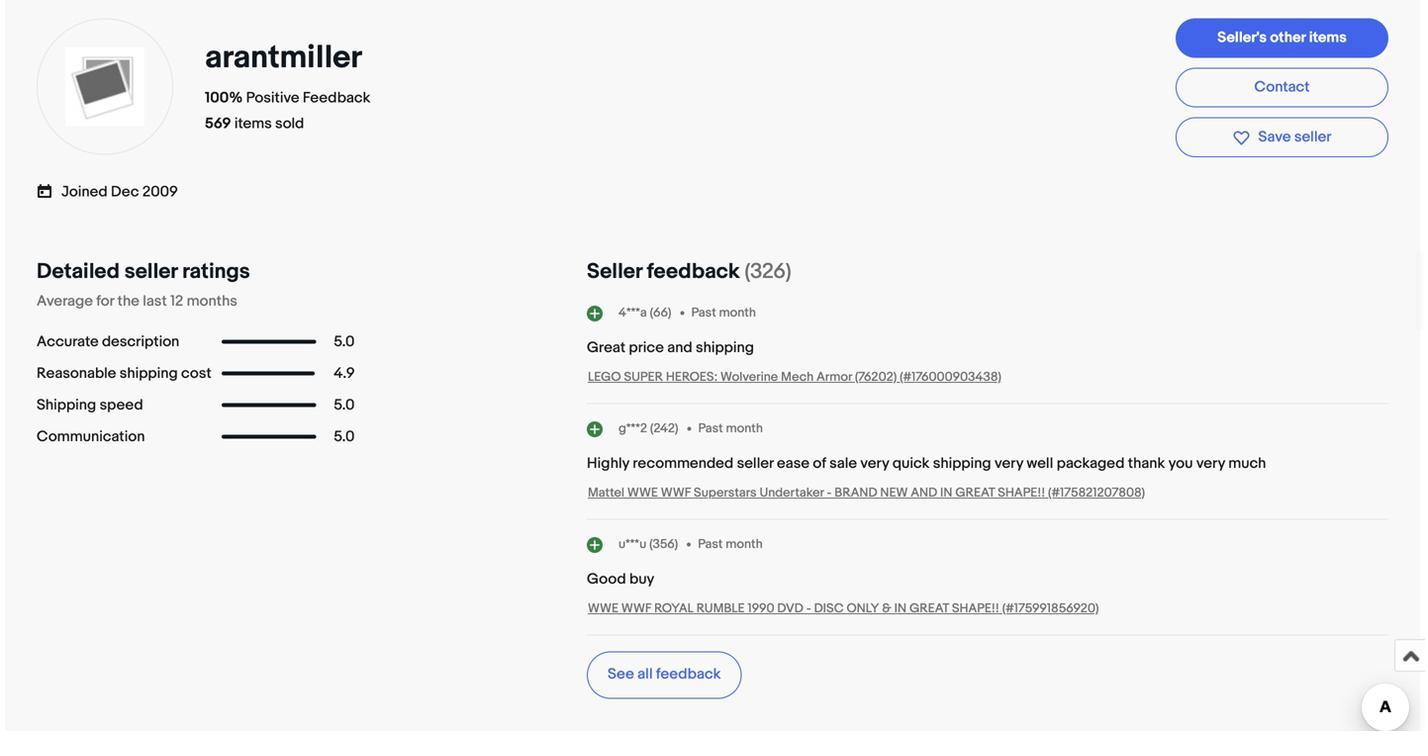 Task type: describe. For each thing, give the bounding box(es) containing it.
u***u
[[619, 537, 647, 553]]

of
[[813, 455, 827, 473]]

lego super heroes: wolverine mech armor (76202) (#176000903438)
[[588, 370, 1002, 385]]

3 very from the left
[[1197, 455, 1226, 473]]

highly
[[587, 455, 630, 473]]

2 vertical spatial month
[[726, 537, 763, 553]]

569
[[205, 115, 231, 132]]

4***a (66)
[[619, 305, 672, 321]]

armor
[[817, 370, 852, 385]]

0 vertical spatial feedback
[[647, 259, 740, 284]]

1 horizontal spatial wwe
[[628, 485, 658, 501]]

seller's other items link
[[1176, 19, 1389, 58]]

2009
[[142, 183, 178, 201]]

mattel wwe wwf superstars undertaker - brand new and in great shape!! (#175821207808) link
[[588, 485, 1146, 501]]

packaged
[[1057, 455, 1125, 473]]

sold
[[275, 115, 304, 132]]

(76202)
[[855, 370, 897, 385]]

feedback
[[303, 89, 371, 107]]

1990
[[748, 601, 775, 617]]

0 horizontal spatial great
[[910, 601, 950, 617]]

see all feedback
[[608, 666, 721, 683]]

(#175991856920)
[[1003, 601, 1099, 617]]

month for shipping
[[719, 305, 756, 321]]

detailed seller ratings
[[37, 259, 250, 284]]

0 horizontal spatial in
[[895, 601, 907, 617]]

heroes:
[[666, 370, 718, 385]]

seller
[[587, 259, 642, 284]]

1 very from the left
[[861, 455, 890, 473]]

only
[[847, 601, 880, 617]]

(356)
[[650, 537, 678, 553]]

sale
[[830, 455, 857, 473]]

0 vertical spatial shape!!
[[998, 485, 1046, 501]]

joined
[[61, 183, 108, 201]]

4***a
[[619, 305, 647, 321]]

new
[[881, 485, 908, 501]]

rumble
[[697, 601, 745, 617]]

2 very from the left
[[995, 455, 1024, 473]]

12
[[170, 292, 183, 310]]

see
[[608, 666, 634, 683]]

(#176000903438)
[[900, 370, 1002, 385]]

wwe wwf royal rumble 1990 dvd - disc only & in great shape!! (#175991856920)
[[588, 601, 1099, 617]]

lego
[[588, 370, 621, 385]]

brand
[[835, 485, 878, 501]]

seller feedback (326)
[[587, 259, 792, 284]]

1 horizontal spatial -
[[827, 485, 832, 501]]

1 horizontal spatial items
[[1310, 29, 1347, 47]]

highly recommended seller ease of sale very quick shipping very well packaged thank you very much
[[587, 455, 1267, 473]]

well
[[1027, 455, 1054, 473]]

ratings
[[182, 259, 250, 284]]

g***2
[[619, 421, 648, 437]]

months
[[187, 292, 238, 310]]

cost
[[181, 365, 212, 382]]

mech
[[781, 370, 814, 385]]

mattel wwe wwf superstars undertaker - brand new and in great shape!! (#175821207808)
[[588, 485, 1146, 501]]

communication
[[37, 428, 145, 446]]

5.0 for description
[[334, 333, 355, 351]]

price
[[629, 339, 664, 357]]

super
[[624, 370, 663, 385]]

superstars
[[694, 485, 757, 501]]

description
[[102, 333, 179, 351]]

items inside "100% positive feedback 569 items sold"
[[235, 115, 272, 132]]

wwe wwf royal rumble 1990 dvd - disc only & in great shape!! (#175991856920) link
[[588, 601, 1099, 617]]

shipping speed
[[37, 396, 143, 414]]



Task type: locate. For each thing, give the bounding box(es) containing it.
wwe right mattel
[[628, 485, 658, 501]]

lego super heroes: wolverine mech armor (76202) (#176000903438) link
[[588, 370, 1002, 385]]

0 vertical spatial past month
[[692, 305, 756, 321]]

seller for detailed
[[124, 259, 178, 284]]

great right '&'
[[910, 601, 950, 617]]

joined dec 2009
[[61, 183, 178, 201]]

positive
[[246, 89, 300, 107]]

royal
[[655, 601, 694, 617]]

5.0 for speed
[[334, 396, 355, 414]]

1 horizontal spatial very
[[995, 455, 1024, 473]]

0 vertical spatial wwe
[[628, 485, 658, 501]]

1 vertical spatial feedback
[[656, 666, 721, 683]]

seller's other items
[[1218, 29, 1347, 47]]

month down superstars
[[726, 537, 763, 553]]

2 vertical spatial 5.0
[[334, 428, 355, 446]]

0 vertical spatial great
[[956, 485, 995, 501]]

0 horizontal spatial wwf
[[622, 601, 652, 617]]

1 vertical spatial shipping
[[120, 365, 178, 382]]

ease
[[777, 455, 810, 473]]

0 horizontal spatial seller
[[124, 259, 178, 284]]

buy
[[630, 571, 655, 588]]

see all feedback link
[[587, 652, 742, 699]]

contact
[[1255, 78, 1310, 96]]

great
[[587, 339, 626, 357]]

seller's
[[1218, 29, 1267, 47]]

2 5.0 from the top
[[334, 396, 355, 414]]

in right the 'and'
[[941, 485, 953, 501]]

much
[[1229, 455, 1267, 473]]

text__icon wrapper image
[[37, 181, 61, 199]]

good
[[587, 571, 626, 588]]

1 vertical spatial -
[[807, 601, 812, 617]]

past month for seller
[[698, 421, 763, 437]]

wwf down buy
[[622, 601, 652, 617]]

very up mattel wwe wwf superstars undertaker - brand new and in great shape!! (#175821207808)
[[861, 455, 890, 473]]

1 vertical spatial items
[[235, 115, 272, 132]]

other
[[1271, 29, 1306, 47]]

feedback right all
[[656, 666, 721, 683]]

save seller button
[[1176, 118, 1389, 157]]

2 horizontal spatial very
[[1197, 455, 1226, 473]]

past month down superstars
[[698, 537, 763, 553]]

shipping down description at the top left of page
[[120, 365, 178, 382]]

(326)
[[745, 259, 792, 284]]

1 vertical spatial seller
[[124, 259, 178, 284]]

- left brand
[[827, 485, 832, 501]]

past for seller
[[698, 421, 723, 437]]

mattel
[[588, 485, 625, 501]]

3 5.0 from the top
[[334, 428, 355, 446]]

0 horizontal spatial wwe
[[588, 601, 619, 617]]

2 vertical spatial past month
[[698, 537, 763, 553]]

arantmiller link
[[205, 38, 368, 77]]

dvd
[[778, 601, 804, 617]]

0 horizontal spatial -
[[807, 601, 812, 617]]

all
[[638, 666, 653, 683]]

2 horizontal spatial seller
[[1295, 128, 1332, 146]]

you
[[1169, 455, 1194, 473]]

items right other
[[1310, 29, 1347, 47]]

-
[[827, 485, 832, 501], [807, 601, 812, 617]]

shape!!
[[998, 485, 1046, 501], [952, 601, 1000, 617]]

and
[[668, 339, 693, 357]]

&
[[883, 601, 892, 617]]

1 5.0 from the top
[[334, 333, 355, 351]]

very left well
[[995, 455, 1024, 473]]

month for ease
[[726, 421, 763, 437]]

great
[[956, 485, 995, 501], [910, 601, 950, 617]]

1 vertical spatial past month
[[698, 421, 763, 437]]

2 vertical spatial past
[[698, 537, 723, 553]]

dec
[[111, 183, 139, 201]]

u***u (356)
[[619, 537, 678, 553]]

seller left ease
[[737, 455, 774, 473]]

0 vertical spatial seller
[[1295, 128, 1332, 146]]

very
[[861, 455, 890, 473], [995, 455, 1024, 473], [1197, 455, 1226, 473]]

0 vertical spatial shipping
[[696, 339, 754, 357]]

0 horizontal spatial shipping
[[120, 365, 178, 382]]

seller right save
[[1295, 128, 1332, 146]]

great price and shipping
[[587, 339, 754, 357]]

save
[[1259, 128, 1292, 146]]

past
[[692, 305, 717, 321], [698, 421, 723, 437], [698, 537, 723, 553]]

1 vertical spatial wwf
[[622, 601, 652, 617]]

0 vertical spatial month
[[719, 305, 756, 321]]

seller
[[1295, 128, 1332, 146], [124, 259, 178, 284], [737, 455, 774, 473]]

100%
[[205, 89, 243, 107]]

0 vertical spatial past
[[692, 305, 717, 321]]

2 vertical spatial shipping
[[933, 455, 992, 473]]

undertaker
[[760, 485, 824, 501]]

accurate
[[37, 333, 99, 351]]

last
[[143, 292, 167, 310]]

month down wolverine
[[726, 421, 763, 437]]

the
[[117, 292, 139, 310]]

1 vertical spatial 5.0
[[334, 396, 355, 414]]

past right (356)
[[698, 537, 723, 553]]

wwe
[[628, 485, 658, 501], [588, 601, 619, 617]]

seller for save
[[1295, 128, 1332, 146]]

wwf down recommended
[[661, 485, 691, 501]]

shipping up the 'and'
[[933, 455, 992, 473]]

thank
[[1128, 455, 1166, 473]]

1 vertical spatial past
[[698, 421, 723, 437]]

reasonable
[[37, 365, 116, 382]]

0 vertical spatial wwf
[[661, 485, 691, 501]]

1 vertical spatial wwe
[[588, 601, 619, 617]]

speed
[[100, 396, 143, 414]]

and
[[911, 485, 938, 501]]

1 horizontal spatial great
[[956, 485, 995, 501]]

wwe down good
[[588, 601, 619, 617]]

shape!! left (#175991856920)
[[952, 601, 1000, 617]]

0 vertical spatial -
[[827, 485, 832, 501]]

for
[[96, 292, 114, 310]]

1 horizontal spatial in
[[941, 485, 953, 501]]

items down positive
[[235, 115, 272, 132]]

1 horizontal spatial seller
[[737, 455, 774, 473]]

1 vertical spatial month
[[726, 421, 763, 437]]

past month
[[692, 305, 756, 321], [698, 421, 763, 437], [698, 537, 763, 553]]

shape!! down well
[[998, 485, 1046, 501]]

2 horizontal spatial shipping
[[933, 455, 992, 473]]

0 horizontal spatial items
[[235, 115, 272, 132]]

2 vertical spatial seller
[[737, 455, 774, 473]]

past up recommended
[[698, 421, 723, 437]]

items
[[1310, 29, 1347, 47], [235, 115, 272, 132]]

recommended
[[633, 455, 734, 473]]

very right you
[[1197, 455, 1226, 473]]

save seller
[[1259, 128, 1332, 146]]

arantmiller
[[205, 38, 361, 77]]

good buy
[[587, 571, 655, 588]]

average for the last 12 months
[[37, 292, 238, 310]]

past month for and
[[692, 305, 756, 321]]

contact link
[[1176, 68, 1389, 108]]

past up and
[[692, 305, 717, 321]]

in
[[941, 485, 953, 501], [895, 601, 907, 617]]

wwf
[[661, 485, 691, 501], [622, 601, 652, 617]]

g***2 (242)
[[619, 421, 679, 437]]

past month down the seller feedback (326)
[[692, 305, 756, 321]]

1 vertical spatial shape!!
[[952, 601, 1000, 617]]

feedback inside see all feedback link
[[656, 666, 721, 683]]

shipping
[[696, 339, 754, 357], [120, 365, 178, 382], [933, 455, 992, 473]]

- right dvd at bottom
[[807, 601, 812, 617]]

5.0
[[334, 333, 355, 351], [334, 396, 355, 414], [334, 428, 355, 446]]

0 vertical spatial items
[[1310, 29, 1347, 47]]

0 vertical spatial in
[[941, 485, 953, 501]]

0 vertical spatial 5.0
[[334, 333, 355, 351]]

accurate description
[[37, 333, 179, 351]]

1 vertical spatial great
[[910, 601, 950, 617]]

1 horizontal spatial shipping
[[696, 339, 754, 357]]

wolverine
[[721, 370, 778, 385]]

(242)
[[650, 421, 679, 437]]

past month down wolverine
[[698, 421, 763, 437]]

arantmiller image
[[65, 47, 145, 126]]

0 horizontal spatial very
[[861, 455, 890, 473]]

seller up last on the left
[[124, 259, 178, 284]]

seller inside button
[[1295, 128, 1332, 146]]

past for and
[[692, 305, 717, 321]]

100% positive feedback 569 items sold
[[205, 89, 371, 132]]

month down (326)
[[719, 305, 756, 321]]

1 vertical spatial in
[[895, 601, 907, 617]]

reasonable shipping cost
[[37, 365, 212, 382]]

great right the 'and'
[[956, 485, 995, 501]]

feedback up "(66)"
[[647, 259, 740, 284]]

(#175821207808)
[[1049, 485, 1146, 501]]

in right '&'
[[895, 601, 907, 617]]

shipping
[[37, 396, 96, 414]]

1 horizontal spatial wwf
[[661, 485, 691, 501]]

detailed
[[37, 259, 120, 284]]

shipping up wolverine
[[696, 339, 754, 357]]

disc
[[814, 601, 844, 617]]

4.9
[[334, 365, 355, 382]]



Task type: vqa. For each thing, say whether or not it's contained in the screenshot.


